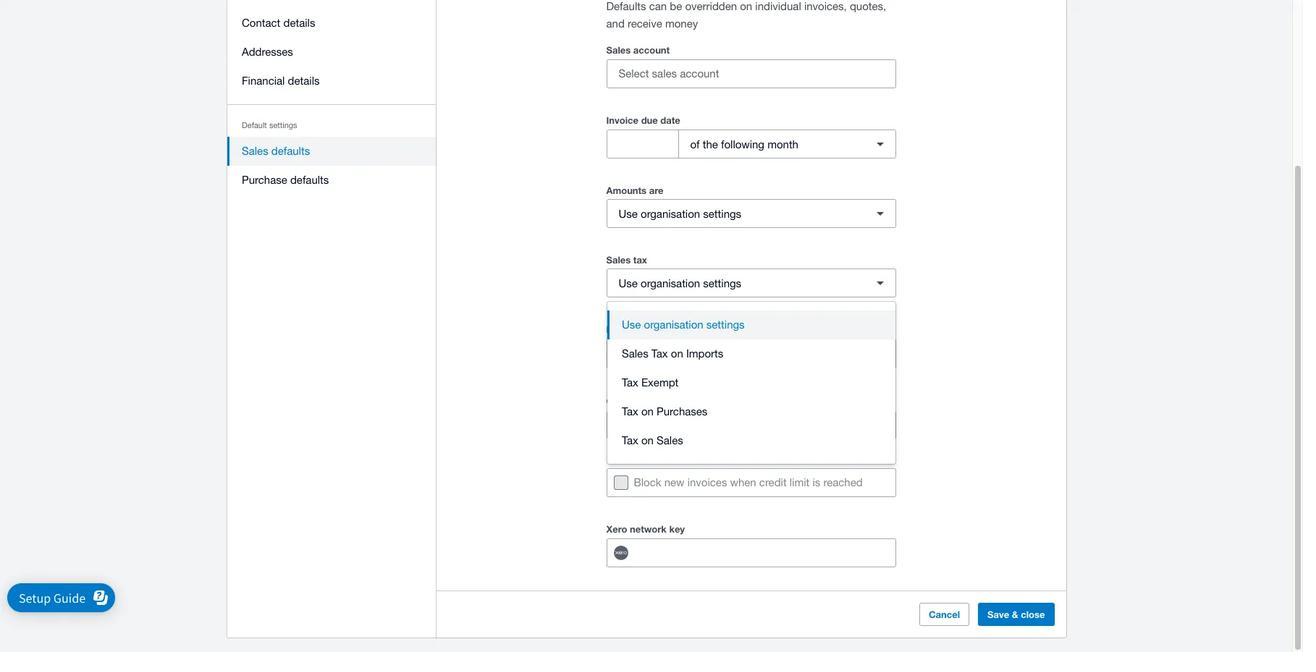 Task type: vqa. For each thing, say whether or not it's contained in the screenshot.
progress
no



Task type: describe. For each thing, give the bounding box(es) containing it.
use inside button
[[622, 319, 641, 331]]

tax for tax exempt
[[622, 377, 639, 389]]

block
[[634, 477, 662, 489]]

month
[[768, 138, 799, 150]]

purchase defaults
[[242, 174, 329, 186]]

due
[[641, 114, 658, 126]]

account
[[634, 44, 670, 56]]

amount
[[658, 395, 692, 407]]

defaults can be overridden on individual invoices, quotes, and receive money
[[607, 0, 887, 30]]

tax exempt
[[622, 377, 679, 389]]

amounts
[[607, 185, 647, 196]]

save & close button
[[978, 603, 1055, 626]]

quotes,
[[850, 0, 887, 12]]

tax on sales
[[622, 435, 683, 447]]

organisation for amounts are
[[641, 207, 700, 220]]

can
[[649, 0, 667, 12]]

settings for amounts are's use organisation settings popup button
[[703, 207, 742, 220]]

menu containing contact details
[[227, 0, 436, 204]]

sales defaults
[[242, 145, 310, 157]]

overridden
[[685, 0, 737, 12]]

exempt
[[642, 377, 679, 389]]

are
[[649, 185, 664, 196]]

Sales account field
[[607, 60, 896, 88]]

tax exempt button
[[608, 369, 896, 398]]

of
[[691, 138, 700, 150]]

defaults
[[607, 0, 646, 12]]

new
[[665, 477, 685, 489]]

contact
[[242, 17, 280, 29]]

close
[[1021, 609, 1045, 621]]

money
[[665, 17, 698, 30]]

of the following month button
[[678, 130, 896, 159]]

use organisation settings button
[[608, 311, 896, 340]]

receive
[[628, 17, 662, 30]]

save & close
[[988, 609, 1045, 621]]

credit limit amount
[[607, 395, 692, 407]]

of the following month
[[691, 138, 799, 150]]

use for sales
[[619, 277, 638, 289]]

use for amounts
[[619, 207, 638, 220]]

purchase
[[242, 174, 287, 186]]

on down tax exempt
[[642, 406, 654, 418]]

xero
[[607, 524, 627, 535]]

purchases
[[657, 406, 708, 418]]

when
[[730, 477, 757, 489]]

key
[[669, 524, 685, 535]]

block new invoices when credit limit is reached
[[634, 477, 863, 489]]

credit
[[607, 395, 634, 407]]

defaults for purchase defaults
[[290, 174, 329, 186]]

individual
[[756, 0, 802, 12]]

invoice due date
[[607, 114, 681, 126]]

none number field inside invoice due date group
[[607, 130, 678, 158]]

sales for sales tax on imports
[[622, 348, 649, 360]]

tax on purchases
[[622, 406, 708, 418]]

discount
[[607, 324, 647, 335]]

details for financial details
[[288, 75, 319, 87]]

tax on sales button
[[608, 427, 896, 456]]

financial details button
[[227, 67, 436, 96]]

use organisation settings for are
[[619, 207, 742, 220]]



Task type: locate. For each thing, give the bounding box(es) containing it.
reached
[[824, 477, 863, 489]]

defaults inside purchase defaults button
[[290, 174, 329, 186]]

sales for sales account
[[607, 44, 631, 56]]

tax
[[634, 254, 647, 266]]

group containing use organisation settings
[[608, 302, 896, 464]]

cancel
[[929, 609, 960, 621]]

defaults down the sales defaults button
[[290, 174, 329, 186]]

details inside button
[[288, 75, 319, 87]]

use organisation settings for tax
[[619, 277, 742, 289]]

invoices
[[688, 477, 727, 489]]

settings up discount 'number field'
[[707, 319, 745, 331]]

use organisation settings
[[619, 207, 742, 220], [619, 277, 742, 289], [622, 319, 745, 331]]

financial details
[[242, 75, 319, 87]]

tax for tax on purchases
[[622, 406, 639, 418]]

tax up credit
[[622, 377, 639, 389]]

on
[[740, 0, 753, 12], [671, 348, 683, 360], [642, 406, 654, 418], [642, 435, 654, 447]]

tax on purchases button
[[608, 398, 896, 427]]

sales left tax
[[607, 254, 631, 266]]

tax up exempt
[[652, 348, 668, 360]]

on inside "defaults can be overridden on individual invoices, quotes, and receive money"
[[740, 0, 753, 12]]

tax down credit
[[622, 435, 639, 447]]

Xero network key field
[[641, 540, 896, 567]]

defaults for sales defaults
[[271, 145, 310, 157]]

xero network key
[[607, 524, 685, 535]]

credit
[[760, 477, 787, 489]]

settings down the
[[703, 207, 742, 220]]

default settings
[[242, 121, 297, 130]]

defaults
[[271, 145, 310, 157], [290, 174, 329, 186]]

0 vertical spatial defaults
[[271, 145, 310, 157]]

use organisation settings button
[[607, 199, 896, 228], [607, 269, 896, 298]]

1 use organisation settings button from the top
[[607, 199, 896, 228]]

limit left is
[[790, 477, 810, 489]]

list box
[[608, 302, 896, 464]]

financial
[[242, 75, 285, 87]]

date
[[661, 114, 681, 126]]

0 vertical spatial organisation
[[641, 207, 700, 220]]

&
[[1012, 609, 1019, 621]]

1 vertical spatial use organisation settings button
[[607, 269, 896, 298]]

details inside button
[[283, 17, 315, 29]]

sales tax on imports
[[622, 348, 724, 360]]

be
[[670, 0, 682, 12]]

limit down tax exempt
[[637, 395, 656, 407]]

following
[[721, 138, 765, 150]]

use organisation settings inside button
[[622, 319, 745, 331]]

use up sales tax on imports
[[622, 319, 641, 331]]

sales defaults button
[[227, 137, 436, 166]]

0 vertical spatial use organisation settings button
[[607, 199, 896, 228]]

on left 'imports'
[[671, 348, 683, 360]]

use organisation settings down are
[[619, 207, 742, 220]]

settings inside button
[[707, 319, 745, 331]]

sales for sales tax
[[607, 254, 631, 266]]

2 vertical spatial use
[[622, 319, 641, 331]]

organisation up sales tax on imports
[[644, 319, 704, 331]]

sales
[[607, 44, 631, 56], [242, 145, 268, 157], [607, 254, 631, 266], [622, 348, 649, 360], [657, 435, 683, 447]]

defaults inside the sales defaults button
[[271, 145, 310, 157]]

1 vertical spatial defaults
[[290, 174, 329, 186]]

use organisation settings button down invoice due date group
[[607, 199, 896, 228]]

settings up use organisation settings button
[[703, 277, 742, 289]]

use organisation settings up sales tax on imports
[[622, 319, 745, 331]]

tax
[[652, 348, 668, 360], [622, 377, 639, 389], [622, 406, 639, 418], [622, 435, 639, 447]]

contact details
[[242, 17, 315, 29]]

1 vertical spatial details
[[288, 75, 319, 87]]

1 vertical spatial use
[[619, 277, 638, 289]]

on down tax on purchases
[[642, 435, 654, 447]]

purchase defaults button
[[227, 166, 436, 195]]

sales tax on imports button
[[608, 340, 896, 369]]

organisation down are
[[641, 207, 700, 220]]

cancel button
[[920, 603, 970, 626]]

settings up sales defaults
[[269, 121, 297, 130]]

limit
[[637, 395, 656, 407], [790, 477, 810, 489]]

1 vertical spatial use organisation settings
[[619, 277, 742, 289]]

organisation down tax
[[641, 277, 700, 289]]

menu
[[227, 0, 436, 204]]

use organisation settings down tax
[[619, 277, 742, 289]]

1 horizontal spatial limit
[[790, 477, 810, 489]]

use down the amounts
[[619, 207, 638, 220]]

contact details button
[[227, 9, 436, 38]]

sales inside menu
[[242, 145, 268, 157]]

the
[[703, 138, 718, 150]]

2 vertical spatial use organisation settings
[[622, 319, 745, 331]]

invoice
[[607, 114, 639, 126]]

is
[[813, 477, 821, 489]]

details right contact
[[283, 17, 315, 29]]

sales tax
[[607, 254, 647, 266]]

invoices,
[[805, 0, 847, 12]]

0 vertical spatial use
[[619, 207, 638, 220]]

sales down discount
[[622, 348, 649, 360]]

default
[[242, 121, 267, 130]]

details
[[283, 17, 315, 29], [288, 75, 319, 87]]

defaults up purchase defaults
[[271, 145, 310, 157]]

tax down tax exempt
[[622, 406, 639, 418]]

sales down tax on purchases
[[657, 435, 683, 447]]

list box containing use organisation settings
[[608, 302, 896, 464]]

save
[[988, 609, 1010, 621]]

settings for use organisation settings popup button for sales tax
[[703, 277, 742, 289]]

sales account
[[607, 44, 670, 56]]

0 vertical spatial details
[[283, 17, 315, 29]]

on left 'individual'
[[740, 0, 753, 12]]

network
[[630, 524, 667, 535]]

None number field
[[607, 130, 678, 158]]

1 vertical spatial organisation
[[641, 277, 700, 289]]

tax for tax on sales
[[622, 435, 639, 447]]

Credit limit amount number field
[[607, 411, 896, 439]]

imports
[[686, 348, 724, 360]]

2 vertical spatial organisation
[[644, 319, 704, 331]]

settings
[[269, 121, 297, 130], [703, 207, 742, 220], [703, 277, 742, 289], [707, 319, 745, 331]]

use down sales tax
[[619, 277, 638, 289]]

sales down and
[[607, 44, 631, 56]]

addresses button
[[227, 38, 436, 67]]

group
[[608, 302, 896, 464]]

0 vertical spatial use organisation settings
[[619, 207, 742, 220]]

use
[[619, 207, 638, 220], [619, 277, 638, 289], [622, 319, 641, 331]]

amounts are
[[607, 185, 664, 196]]

1 vertical spatial limit
[[790, 477, 810, 489]]

0 vertical spatial limit
[[637, 395, 656, 407]]

addresses
[[242, 46, 293, 58]]

sales for sales defaults
[[242, 145, 268, 157]]

use organisation settings button for sales tax
[[607, 269, 896, 298]]

organisation inside button
[[644, 319, 704, 331]]

settings for use organisation settings button
[[707, 319, 745, 331]]

2 use organisation settings button from the top
[[607, 269, 896, 298]]

use organisation settings button for amounts are
[[607, 199, 896, 228]]

and
[[607, 17, 625, 30]]

Discount number field
[[607, 340, 867, 368]]

details for contact details
[[283, 17, 315, 29]]

details down the addresses button
[[288, 75, 319, 87]]

sales down default
[[242, 145, 268, 157]]

use organisation settings button up use organisation settings button
[[607, 269, 896, 298]]

invoice due date group
[[607, 130, 896, 159]]

organisation for sales tax
[[641, 277, 700, 289]]

0 horizontal spatial limit
[[637, 395, 656, 407]]

organisation
[[641, 207, 700, 220], [641, 277, 700, 289], [644, 319, 704, 331]]



